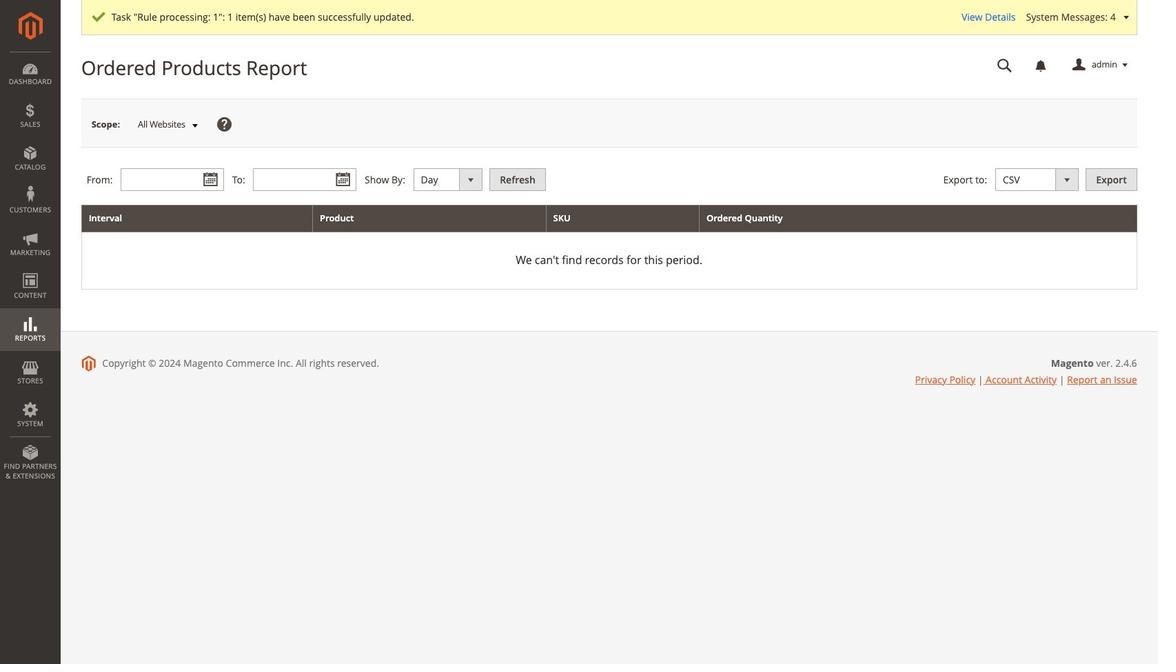Task type: describe. For each thing, give the bounding box(es) containing it.
magento admin panel image
[[18, 12, 42, 40]]



Task type: locate. For each thing, give the bounding box(es) containing it.
None text field
[[988, 53, 1023, 77], [121, 168, 224, 191], [253, 168, 357, 191], [988, 53, 1023, 77], [121, 168, 224, 191], [253, 168, 357, 191]]

menu bar
[[0, 52, 61, 488]]



